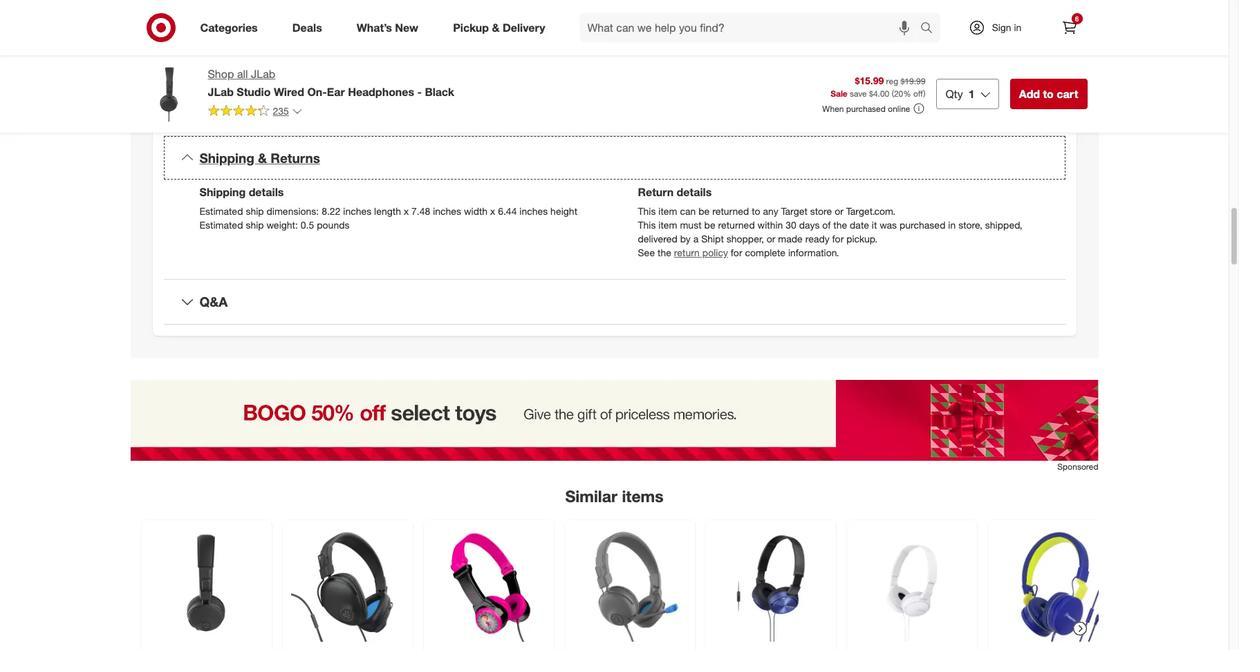 Task type: describe. For each thing, give the bounding box(es) containing it.
& for pickup
[[492, 20, 500, 34]]

add
[[1019, 87, 1040, 101]]

0 horizontal spatial jlab
[[208, 85, 234, 99]]

2 this from the top
[[638, 219, 656, 231]]

height
[[550, 206, 577, 217]]

(
[[892, 89, 894, 99]]

jlab jbuddies learn wired kids headphones - gray/blue image
[[573, 529, 686, 642]]

1 horizontal spatial for
[[832, 233, 844, 245]]

q&a button
[[164, 280, 1065, 324]]

save
[[850, 89, 867, 99]]

0 horizontal spatial the
[[208, 103, 221, 114]]

shipt
[[701, 233, 724, 245]]

store,
[[958, 219, 982, 231]]

1 vertical spatial item
[[658, 206, 677, 217]]

dimensions:
[[267, 206, 319, 217]]

ready
[[805, 233, 830, 245]]

what's new
[[357, 20, 418, 34]]

0 vertical spatial purchased
[[846, 103, 886, 114]]

off
[[913, 89, 923, 99]]

origin
[[199, 58, 228, 69]]

can
[[680, 206, 696, 217]]

0 horizontal spatial or
[[372, 103, 381, 114]]

3 inches from the left
[[519, 206, 548, 217]]

information.
[[788, 247, 839, 259]]

2 vertical spatial item
[[658, 219, 677, 231]]

pickup & delivery link
[[441, 12, 563, 43]]

return
[[638, 186, 674, 199]]

details down studio on the top of page
[[245, 103, 274, 114]]

days
[[799, 219, 820, 231]]

deals
[[292, 20, 322, 34]]

deals link
[[281, 12, 339, 43]]

sign
[[992, 21, 1011, 33]]

1 inches from the left
[[343, 206, 371, 217]]

2 horizontal spatial or
[[835, 206, 843, 217]]

was
[[880, 219, 897, 231]]

1 vertical spatial be
[[704, 219, 715, 231]]

$19.99
[[901, 76, 925, 86]]

know
[[479, 103, 502, 114]]

sony mdr-zx310ap zx series wired on-ear headphones with mic - blue image
[[714, 529, 827, 642]]

imported
[[233, 58, 273, 69]]

when
[[822, 103, 844, 114]]

return details this item can be returned to any target store or target.com. this item must be returned within 30 days of the date it was purchased in store, shipped, delivered by a shipt shopper, or made ready for pickup. see the return policy for complete information.
[[638, 186, 1022, 259]]

store
[[810, 206, 832, 217]]

purchased inside the return details this item can be returned to any target store or target.com. this item must be returned within 30 days of the date it was purchased in store, shipped, delivered by a shipt shopper, or made ready for pickup. see the return policy for complete information.
[[899, 219, 945, 231]]

)
[[923, 89, 925, 99]]

when purchased online
[[822, 103, 910, 114]]

1 horizontal spatial or
[[767, 233, 775, 245]]

pickup.
[[846, 233, 877, 245]]

length
[[374, 206, 401, 217]]

above
[[277, 103, 303, 114]]

similar items region
[[130, 380, 1118, 651]]

What can we help you find? suggestions appear below search field
[[579, 12, 923, 43]]

aren't
[[306, 103, 329, 114]]

0 vertical spatial in
[[1014, 21, 1021, 33]]

details for shipping
[[249, 186, 284, 199]]

similar
[[565, 487, 617, 506]]

q&a
[[199, 294, 228, 310]]

complete,
[[384, 103, 427, 114]]

1 x from the left
[[404, 206, 409, 217]]

it
[[872, 219, 877, 231]]

headphones
[[348, 85, 414, 99]]

jlab studio bluetooth wireless on-ear headphones - black image
[[150, 529, 263, 642]]

cart
[[1057, 87, 1078, 101]]

235 link
[[208, 104, 303, 120]]

0 vertical spatial be
[[698, 206, 710, 217]]

date
[[850, 219, 869, 231]]

07-
[[317, 16, 331, 27]]

2 estimated from the top
[[199, 219, 243, 231]]

if
[[199, 103, 205, 114]]

shipping for shipping & returns
[[199, 150, 254, 166]]

$15.99
[[855, 74, 884, 86]]

a
[[693, 233, 699, 245]]

8.22
[[322, 206, 340, 217]]

number
[[223, 16, 259, 27]]

reg
[[886, 76, 898, 86]]

shipped,
[[985, 219, 1022, 231]]

1 vertical spatial returned
[[718, 219, 755, 231]]

6.44
[[498, 206, 517, 217]]

pounds
[[317, 219, 350, 231]]

2 horizontal spatial the
[[833, 219, 847, 231]]

black
[[425, 85, 454, 99]]

what's
[[357, 20, 392, 34]]

returns
[[271, 150, 320, 166]]

on-
[[307, 85, 327, 99]]

6 link
[[1054, 12, 1084, 43]]

& for shipping
[[258, 150, 267, 166]]

search
[[914, 22, 947, 36]]

what's new link
[[345, 12, 436, 43]]

we
[[429, 103, 442, 114]]

0 horizontal spatial :
[[228, 58, 230, 69]]

shipping & returns button
[[164, 136, 1065, 180]]

return
[[674, 247, 700, 259]]

accurate
[[332, 103, 370, 114]]

of
[[822, 219, 831, 231]]

origin : imported
[[199, 58, 273, 69]]

shipping & returns
[[199, 150, 320, 166]]

target.com.
[[846, 206, 896, 217]]

see
[[638, 247, 655, 259]]

-
[[417, 85, 422, 99]]

1
[[969, 87, 975, 101]]

$15.99 reg $19.99 sale save $ 4.00 ( 20 % off )
[[831, 74, 925, 99]]

0.5
[[301, 219, 314, 231]]

7.48
[[411, 206, 430, 217]]

want
[[444, 103, 465, 114]]



Task type: locate. For each thing, give the bounding box(es) containing it.
qty 1
[[945, 87, 975, 101]]

image of jlab studio wired on-ear headphones - black image
[[141, 66, 197, 122]]

2 inches from the left
[[433, 206, 461, 217]]

& right pickup at top left
[[492, 20, 500, 34]]

2 horizontal spatial to
[[1043, 87, 1054, 101]]

1 horizontal spatial :
[[292, 16, 294, 27]]

& left returns
[[258, 150, 267, 166]]

policy
[[702, 247, 728, 259]]

sale
[[831, 89, 848, 99]]

0 vertical spatial for
[[832, 233, 844, 245]]

in
[[1014, 21, 1021, 33], [948, 219, 956, 231]]

3683
[[331, 16, 353, 27]]

: left 008-
[[292, 16, 294, 27]]

similar items
[[565, 487, 663, 506]]

1 vertical spatial for
[[731, 247, 742, 259]]

any
[[763, 206, 778, 217]]

0 vertical spatial this
[[638, 206, 656, 217]]

(dpci)
[[262, 16, 292, 27]]

shipping for shipping details estimated ship dimensions: 8.22 inches length x 7.48 inches width x 6.44 inches height estimated ship weight: 0.5 pounds
[[199, 186, 246, 199]]

1 vertical spatial to
[[468, 103, 476, 114]]

0 vertical spatial to
[[1043, 87, 1054, 101]]

the right if on the left top
[[208, 103, 221, 114]]

complete
[[745, 247, 786, 259]]

6
[[1075, 15, 1079, 23]]

inches right 6.44
[[519, 206, 548, 217]]

item
[[199, 16, 220, 27]]

1 vertical spatial in
[[948, 219, 956, 231]]

jlab
[[251, 67, 275, 81], [208, 85, 234, 99]]

jlab jbuddies wired folding kids headphones - pink (jk2-pnkrtl) image
[[432, 529, 545, 642]]

in left the store,
[[948, 219, 956, 231]]

for down shopper,
[[731, 247, 742, 259]]

wired
[[274, 85, 304, 99]]

shipping inside shipping & returns dropdown button
[[199, 150, 254, 166]]

inches right 7.48
[[433, 206, 461, 217]]

categories
[[200, 20, 258, 34]]

1 shipping from the top
[[199, 150, 254, 166]]

0 horizontal spatial in
[[948, 219, 956, 231]]

1 horizontal spatial &
[[492, 20, 500, 34]]

the
[[208, 103, 221, 114], [833, 219, 847, 231], [658, 247, 671, 259]]

1 vertical spatial &
[[258, 150, 267, 166]]

or down the within at the right top of the page
[[767, 233, 775, 245]]

weight:
[[267, 219, 298, 231]]

in right sign
[[1014, 21, 1021, 33]]

2 ship from the top
[[246, 219, 264, 231]]

2 horizontal spatial inches
[[519, 206, 548, 217]]

1 vertical spatial this
[[638, 219, 656, 231]]

details inside the return details this item can be returned to any target store or target.com. this item must be returned within 30 days of the date it was purchased in store, shipped, delivered by a shipt shopper, or made ready for pickup. see the return policy for complete information.
[[677, 186, 712, 199]]

details inside shipping details estimated ship dimensions: 8.22 inches length x 7.48 inches width x 6.44 inches height estimated ship weight: 0.5 pounds
[[249, 186, 284, 199]]

made
[[778, 233, 803, 245]]

: left all
[[228, 58, 230, 69]]

item down studio on the top of page
[[224, 103, 243, 114]]

235
[[273, 105, 289, 117]]

0 vertical spatial :
[[292, 16, 294, 27]]

1 vertical spatial jlab
[[208, 85, 234, 99]]

0 vertical spatial estimated
[[199, 206, 243, 217]]

1 vertical spatial shipping
[[199, 186, 246, 199]]

shipping down shipping & returns
[[199, 186, 246, 199]]

2 vertical spatial to
[[752, 206, 760, 217]]

be right can at the top of page
[[698, 206, 710, 217]]

to right add
[[1043, 87, 1054, 101]]

sponsored
[[1057, 462, 1098, 472]]

$
[[869, 89, 873, 99]]

it.
[[533, 103, 540, 114]]

1 horizontal spatial in
[[1014, 21, 1021, 33]]

the down the delivered
[[658, 247, 671, 259]]

0 vertical spatial item
[[224, 103, 243, 114]]

x
[[404, 206, 409, 217], [490, 206, 495, 217]]

1 vertical spatial estimated
[[199, 219, 243, 231]]

2 vertical spatial or
[[767, 233, 775, 245]]

this down return
[[638, 206, 656, 217]]

0 horizontal spatial &
[[258, 150, 267, 166]]

add to cart
[[1019, 87, 1078, 101]]

2 shipping from the top
[[199, 186, 246, 199]]

details for return
[[677, 186, 712, 199]]

1 estimated from the top
[[199, 206, 243, 217]]

0 horizontal spatial purchased
[[846, 103, 886, 114]]

the right of
[[833, 219, 847, 231]]

1 horizontal spatial the
[[658, 247, 671, 259]]

x left 7.48
[[404, 206, 409, 217]]

jlab up studio on the top of page
[[251, 67, 275, 81]]

0 horizontal spatial x
[[404, 206, 409, 217]]

0 horizontal spatial to
[[468, 103, 476, 114]]

if the item details above aren't accurate or complete, we want to know about it.
[[199, 103, 540, 114]]

insten kids headphones with microphone - 3.5mm wired cute foldable on-ear earphones and headset for teens, girls, boys, children & school, blue image
[[996, 529, 1109, 642]]

008-
[[297, 16, 317, 27]]

or down headphones
[[372, 103, 381, 114]]

estimated down shipping & returns
[[199, 206, 243, 217]]

purchased
[[846, 103, 886, 114], [899, 219, 945, 231]]

1 this from the top
[[638, 206, 656, 217]]

be
[[698, 206, 710, 217], [704, 219, 715, 231]]

return policy link
[[674, 247, 728, 259]]

item left can at the top of page
[[658, 206, 677, 217]]

1 horizontal spatial to
[[752, 206, 760, 217]]

0 vertical spatial or
[[372, 103, 381, 114]]

to right "want"
[[468, 103, 476, 114]]

1 vertical spatial purchased
[[899, 219, 945, 231]]

0 vertical spatial the
[[208, 103, 221, 114]]

1 vertical spatial :
[[228, 58, 230, 69]]

jlab studio pro wired headphones - black image
[[291, 529, 404, 642]]

1 horizontal spatial x
[[490, 206, 495, 217]]

search button
[[914, 12, 947, 46]]

details up can at the top of page
[[677, 186, 712, 199]]

item up the delivered
[[658, 219, 677, 231]]

:
[[292, 16, 294, 27], [228, 58, 230, 69]]

for right the ready on the right top of the page
[[832, 233, 844, 245]]

ship left dimensions:
[[246, 206, 264, 217]]

sign in
[[992, 21, 1021, 33]]

estimated
[[199, 206, 243, 217], [199, 219, 243, 231]]

shipping details estimated ship dimensions: 8.22 inches length x 7.48 inches width x 6.44 inches height estimated ship weight: 0.5 pounds
[[199, 186, 577, 231]]

sign in link
[[957, 12, 1043, 43]]

categories link
[[188, 12, 275, 43]]

30
[[786, 219, 796, 231]]

target
[[781, 206, 807, 217]]

be up shipt
[[704, 219, 715, 231]]

20
[[894, 89, 903, 99]]

0 vertical spatial jlab
[[251, 67, 275, 81]]

delivered
[[638, 233, 678, 245]]

add to cart button
[[1010, 79, 1087, 109]]

1 vertical spatial ship
[[246, 219, 264, 231]]

estimated left weight:
[[199, 219, 243, 231]]

this
[[638, 206, 656, 217], [638, 219, 656, 231]]

must
[[680, 219, 702, 231]]

jlab down "shop"
[[208, 85, 234, 99]]

shipping inside shipping details estimated ship dimensions: 8.22 inches length x 7.48 inches width x 6.44 inches height estimated ship weight: 0.5 pounds
[[199, 186, 246, 199]]

shop
[[208, 67, 234, 81]]

in inside the return details this item can be returned to any target store or target.com. this item must be returned within 30 days of the date it was purchased in store, shipped, delivered by a shipt shopper, or made ready for pickup. see the return policy for complete information.
[[948, 219, 956, 231]]

or
[[372, 103, 381, 114], [835, 206, 843, 217], [767, 233, 775, 245]]

4.00
[[873, 89, 889, 99]]

%
[[903, 89, 911, 99]]

to inside the return details this item can be returned to any target store or target.com. this item must be returned within 30 days of the date it was purchased in store, shipped, delivered by a shipt shopper, or made ready for pickup. see the return policy for complete information.
[[752, 206, 760, 217]]

item number (dpci) : 008-07-3683
[[199, 16, 353, 27]]

for
[[832, 233, 844, 245], [731, 247, 742, 259]]

shop all jlab jlab studio wired on-ear headphones - black
[[208, 67, 454, 99]]

to inside "button"
[[1043, 87, 1054, 101]]

0 vertical spatial shipping
[[199, 150, 254, 166]]

1 vertical spatial or
[[835, 206, 843, 217]]

delivery
[[503, 20, 545, 34]]

item
[[224, 103, 243, 114], [658, 206, 677, 217], [658, 219, 677, 231]]

ship left weight:
[[246, 219, 264, 231]]

new
[[395, 20, 418, 34]]

1 horizontal spatial jlab
[[251, 67, 275, 81]]

ship
[[246, 206, 264, 217], [246, 219, 264, 231]]

& inside dropdown button
[[258, 150, 267, 166]]

1 vertical spatial the
[[833, 219, 847, 231]]

all
[[237, 67, 248, 81]]

2 x from the left
[[490, 206, 495, 217]]

shipping down 235 "link"
[[199, 150, 254, 166]]

within
[[758, 219, 783, 231]]

qty
[[945, 87, 963, 101]]

details up dimensions:
[[249, 186, 284, 199]]

inches
[[343, 206, 371, 217], [433, 206, 461, 217], [519, 206, 548, 217]]

purchased right the was
[[899, 219, 945, 231]]

0 horizontal spatial inches
[[343, 206, 371, 217]]

0 vertical spatial &
[[492, 20, 500, 34]]

1 horizontal spatial inches
[[433, 206, 461, 217]]

&
[[492, 20, 500, 34], [258, 150, 267, 166]]

0 vertical spatial ship
[[246, 206, 264, 217]]

2 vertical spatial the
[[658, 247, 671, 259]]

0 horizontal spatial for
[[731, 247, 742, 259]]

x left 6.44
[[490, 206, 495, 217]]

inches right the 8.22
[[343, 206, 371, 217]]

pickup & delivery
[[453, 20, 545, 34]]

or right the store
[[835, 206, 843, 217]]

returned
[[712, 206, 749, 217], [718, 219, 755, 231]]

to left any
[[752, 206, 760, 217]]

purchased down "$" on the top
[[846, 103, 886, 114]]

1 ship from the top
[[246, 206, 264, 217]]

about
[[505, 103, 530, 114]]

advertisement region
[[130, 380, 1098, 461]]

sony zx series wired on ear headphones - (mdr-zx110) image
[[855, 529, 968, 642]]

by
[[680, 233, 691, 245]]

pickup
[[453, 20, 489, 34]]

1 horizontal spatial purchased
[[899, 219, 945, 231]]

0 vertical spatial returned
[[712, 206, 749, 217]]

this up the delivered
[[638, 219, 656, 231]]



Task type: vqa. For each thing, say whether or not it's contained in the screenshot.
the rightmost the for
yes



